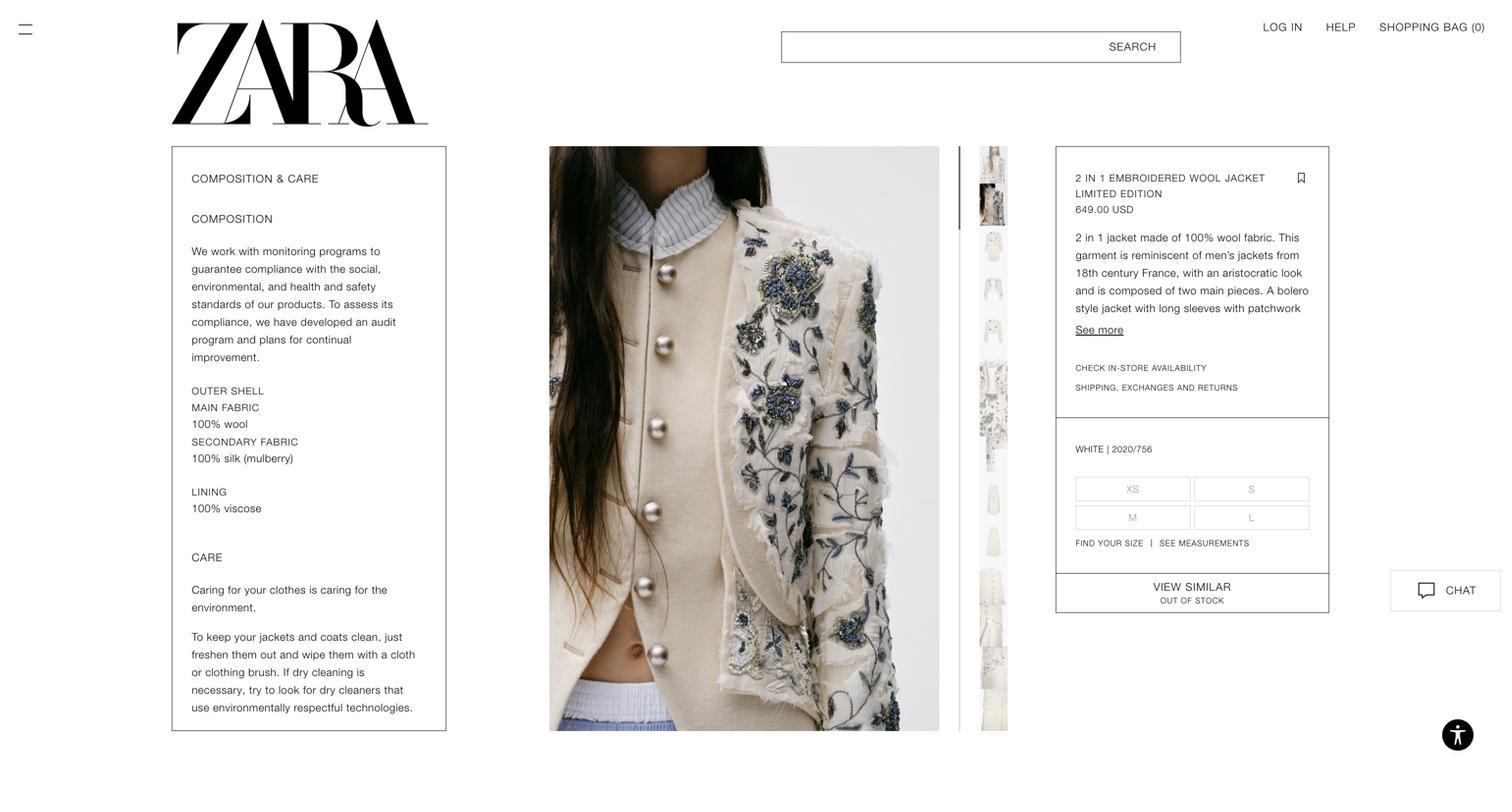 Task type: locate. For each thing, give the bounding box(es) containing it.
2 2 from the top
[[1076, 232, 1082, 244]]

to up developed
[[329, 298, 341, 311]]

0 vertical spatial an
[[1207, 267, 1220, 279]]

exchanges
[[1122, 383, 1175, 393]]

stripes.
[[1076, 355, 1113, 368]]

1 horizontal spatial silk
[[1219, 320, 1235, 332]]

use
[[192, 702, 210, 714]]

caring
[[321, 584, 352, 596]]

as up detail.
[[1279, 444, 1290, 456]]

wear.
[[1201, 532, 1228, 544]]

to
[[329, 298, 341, 311], [192, 631, 203, 643]]

we
[[192, 245, 208, 258]]

silk inside outer shell main fabric 100% wool secondary fabric 100% silk (mulberry)
[[224, 452, 241, 465]]

1 horizontal spatial garment
[[1124, 514, 1166, 526]]

striped down seam
[[1201, 444, 1236, 456]]

1 vertical spatial 2
[[1076, 232, 1082, 244]]

1 horizontal spatial floral
[[1263, 320, 1287, 332]]

0 vertical spatial look
[[1282, 267, 1303, 279]]

649.00
[[1076, 204, 1110, 215]]

0 vertical spatial in
[[1086, 232, 1094, 244]]

1 horizontal spatial to
[[329, 298, 341, 311]]

|
[[1107, 444, 1109, 454]]

0 horizontal spatial jackets
[[260, 631, 295, 643]]

is inside to keep your jackets and coats clean, just freshen them out and wipe them with a cloth or clothing brush. if dry cleaning is necessary, try to look for dry cleaners that use environmentally respectful technologies.
[[357, 666, 365, 679]]

0 vertical spatial floral
[[1263, 320, 1287, 332]]

see more button
[[1076, 321, 1124, 339]]

of left the our on the top left of page
[[245, 298, 255, 311]]

same down hidden at the bottom
[[1171, 444, 1198, 456]]

0 vertical spatial in
[[1292, 21, 1303, 33]]

1 vertical spatial to
[[1188, 532, 1198, 544]]

jackets up out
[[260, 631, 295, 643]]

1 vertical spatial jackets
[[260, 631, 295, 643]]

pieces.
[[1228, 285, 1264, 297]]

1 horizontal spatial wool
[[1218, 232, 1241, 244]]

1 inside 2 in 1 jacket made of 100% wool fabric. this garment is reminiscent of men's jackets from 18th century france, with an aristocratic look and is composed of two main pieces. a bolero style jacket with long sleeves with patchwork appliqués embroidered over silk with floral and beading motifs. polar fleece lined interior with stripes. sleeveless vest and tailcoat with high collar in the same striped pattern as the jacket lining. tonal peach colored floral embroidery detail on the flaps. side hidden in-seam pockets. collar features the same striped pattern as the inside of the jacket. front metal button detail. back slit at hem. hidden front metal hook closure. this dual garment awakens your creativity by offering multiple ways to wear.
[[1098, 232, 1104, 244]]

with inside to keep your jackets and coats clean, just freshen them out and wipe them with a cloth or clothing brush. if dry cleaning is necessary, try to look for dry cleaners that use environmentally respectful technologies.
[[358, 649, 378, 661]]

clothing
[[205, 666, 245, 679]]

accessibility image
[[1439, 715, 1478, 755]]

this up offering
[[1076, 514, 1097, 526]]

0 vertical spatial this
[[1279, 232, 1300, 244]]

0 vertical spatial care
[[288, 173, 319, 185]]

cloth
[[391, 649, 415, 661]]

zara 2 in 1 embroidered wool jacket limited edition - white - image 11 image
[[980, 605, 1008, 647]]

0 vertical spatial 1
[[1100, 172, 1106, 184]]

of left men's
[[1193, 249, 1202, 262]]

wool
[[1218, 232, 1241, 244], [224, 418, 248, 430]]

1 vertical spatial look
[[279, 684, 300, 696]]

0 vertical spatial as
[[1203, 391, 1214, 403]]

to up "social,"
[[371, 245, 381, 258]]

jackets inside to keep your jackets and coats clean, just freshen them out and wipe them with a cloth or clothing brush. if dry cleaning is necessary, try to look for dry cleaners that use environmentally respectful technologies.
[[260, 631, 295, 643]]

with down "pieces."
[[1225, 302, 1245, 315]]

2 in 1 jacket made of 100% wool fabric. this garment is reminiscent of men's jackets from 18th century france, with an aristocratic look and is composed of two main pieces. a bolero style jacket with long sleeves with patchwork appliqués embroidered over silk with floral and beading motifs. polar fleece lined interior with stripes. sleeveless vest and tailcoat with high collar in the same striped pattern as the jacket lining. tonal peach colored floral embroidery detail on the flaps. side hidden in-seam pockets. collar features the same striped pattern as the inside of the jacket. front metal button detail. back slit at hem. hidden front metal hook closure. this dual garment awakens your creativity by offering multiple ways to wear.
[[1076, 232, 1309, 544]]

and
[[268, 281, 287, 293], [324, 281, 343, 293], [1076, 285, 1095, 297], [1290, 320, 1309, 332], [237, 334, 256, 346], [1156, 373, 1175, 385], [1178, 383, 1195, 393], [298, 631, 317, 643], [280, 649, 299, 661]]

of right made
[[1172, 232, 1182, 244]]

closure.
[[1076, 497, 1116, 509]]

jacket up more at top
[[1102, 302, 1132, 315]]

viscose
[[224, 502, 262, 515]]

bag
[[1444, 21, 1468, 33]]

caring
[[192, 584, 225, 596]]

in up the limited
[[1086, 172, 1096, 184]]

the inside we work with monitoring programs to guarantee compliance with the social, environmental, and health and safety standards of our products. to assess its compliance, we have developed an audit program and plans for continual improvement.
[[330, 263, 346, 275]]

is up century
[[1121, 249, 1129, 262]]

this up 'from'
[[1279, 232, 1300, 244]]

1 vertical spatial wool
[[224, 418, 248, 430]]

0 vertical spatial see
[[1076, 324, 1095, 336]]

to down awakens
[[1188, 532, 1198, 544]]

seam
[[1218, 426, 1244, 438]]

with right work
[[239, 245, 260, 258]]

select a size list box
[[1076, 477, 1310, 530]]

metal
[[1207, 461, 1234, 473], [1229, 479, 1256, 491]]

at
[[1122, 479, 1132, 491]]

programs
[[319, 245, 367, 258]]

pattern down tailcoat
[[1163, 391, 1199, 403]]

1 vertical spatial dry
[[320, 684, 336, 696]]

as down tailcoat
[[1203, 391, 1214, 403]]

2 vertical spatial jacket
[[1237, 391, 1267, 403]]

shipping, exchanges and returns
[[1076, 383, 1239, 393]]

and left the safety
[[324, 281, 343, 293]]

composition
[[192, 173, 273, 185], [192, 213, 273, 225]]

0 horizontal spatial pattern
[[1163, 391, 1199, 403]]

0 horizontal spatial silk
[[224, 452, 241, 465]]

1 horizontal spatial same
[[1171, 444, 1198, 456]]

zara 2 in 1 embroidered wool jacket limited edition - white - image 1 image
[[550, 146, 939, 731], [980, 184, 1008, 226]]

2 up the limited
[[1076, 172, 1082, 184]]

1 vertical spatial pattern
[[1239, 444, 1275, 456]]

100%
[[1185, 232, 1214, 244], [192, 418, 221, 430], [192, 452, 221, 465], [192, 502, 221, 515]]

1 vertical spatial silk
[[224, 452, 241, 465]]

the
[[330, 263, 346, 275], [1076, 391, 1092, 403], [1218, 391, 1233, 403], [1092, 426, 1108, 438], [1152, 444, 1168, 456], [1294, 444, 1309, 456], [1121, 461, 1137, 473], [372, 584, 388, 596]]

and inside button
[[1178, 383, 1195, 393]]

0 vertical spatial in-
[[1109, 364, 1121, 373]]

freshen
[[192, 649, 229, 661]]

jackets down fabric.
[[1238, 249, 1274, 262]]

to left keep
[[192, 631, 203, 643]]

1 for jacket
[[1098, 232, 1104, 244]]

0 horizontal spatial floral
[[1180, 408, 1205, 421]]

1 horizontal spatial striped
[[1201, 444, 1236, 456]]

1 horizontal spatial jackets
[[1238, 249, 1274, 262]]

garment up "multiple"
[[1124, 514, 1166, 526]]

with left the a
[[358, 649, 378, 661]]

and right vest
[[1156, 373, 1175, 385]]

1 them from the left
[[232, 649, 257, 661]]

log in
[[1264, 21, 1303, 33]]

0 vertical spatial jacket
[[1108, 232, 1137, 244]]

1 vertical spatial composition
[[192, 213, 273, 225]]

see inside button
[[1076, 324, 1095, 336]]

2
[[1076, 172, 1082, 184], [1076, 232, 1082, 244]]

in inside '2 in 1 embroidered wool jacket limited edition'
[[1086, 172, 1096, 184]]

1 horizontal spatial look
[[1282, 267, 1303, 279]]

social,
[[349, 263, 381, 275]]

for inside to keep your jackets and coats clean, just freshen them out and wipe them with a cloth or clothing brush. if dry cleaning is necessary, try to look for dry cleaners that use environmentally respectful technologies.
[[303, 684, 316, 696]]

jacket down high
[[1237, 391, 1267, 403]]

slit
[[1105, 479, 1119, 491]]

1 horizontal spatial to
[[371, 245, 381, 258]]

the up embroidery
[[1218, 391, 1233, 403]]

composition up work
[[192, 213, 273, 225]]

1 horizontal spatial an
[[1207, 267, 1220, 279]]

white | 2020/756
[[1076, 444, 1153, 454]]

high
[[1242, 373, 1263, 385]]

an down "assess" on the top of the page
[[356, 316, 368, 328]]

look inside 2 in 1 jacket made of 100% wool fabric. this garment is reminiscent of men's jackets from 18th century france, with an aristocratic look and is composed of two main pieces. a bolero style jacket with long sleeves with patchwork appliqués embroidered over silk with floral and beading motifs. polar fleece lined interior with stripes. sleeveless vest and tailcoat with high collar in the same striped pattern as the jacket lining. tonal peach colored floral embroidery detail on the flaps. side hidden in-seam pockets. collar features the same striped pattern as the inside of the jacket. front metal button detail. back slit at hem. hidden front metal hook closure. this dual garment awakens your creativity by offering multiple ways to wear.
[[1282, 267, 1303, 279]]

100% up men's
[[1185, 232, 1214, 244]]

1 vertical spatial floral
[[1180, 408, 1205, 421]]

1 up the limited
[[1100, 172, 1106, 184]]

white
[[1076, 444, 1104, 454]]

add item to wishlist image
[[1294, 170, 1310, 186]]

embroidered
[[1128, 320, 1191, 332]]

0 vertical spatial silk
[[1219, 320, 1235, 332]]

0 horizontal spatial garment
[[1076, 249, 1117, 262]]

0 horizontal spatial them
[[232, 649, 257, 661]]

in
[[1086, 232, 1094, 244], [1297, 373, 1305, 385]]

100% down lining
[[192, 502, 221, 515]]

with right interior
[[1284, 338, 1304, 350]]

dual
[[1100, 514, 1121, 526]]

and up 'wipe'
[[298, 631, 317, 643]]

awakens
[[1169, 514, 1213, 526]]

0 horizontal spatial look
[[279, 684, 300, 696]]

2020/756
[[1112, 444, 1153, 454]]

environmentally
[[213, 702, 290, 714]]

see down awakens
[[1160, 539, 1176, 548]]

2 inside 2 in 1 jacket made of 100% wool fabric. this garment is reminiscent of men's jackets from 18th century france, with an aristocratic look and is composed of two main pieces. a bolero style jacket with long sleeves with patchwork appliqués embroidered over silk with floral and beading motifs. polar fleece lined interior with stripes. sleeveless vest and tailcoat with high collar in the same striped pattern as the jacket lining. tonal peach colored floral embroidery detail on the flaps. side hidden in-seam pockets. collar features the same striped pattern as the inside of the jacket. front metal button detail. back slit at hem. hidden front metal hook closure. this dual garment awakens your creativity by offering multiple ways to wear.
[[1076, 232, 1082, 244]]

1 horizontal spatial in
[[1292, 21, 1303, 33]]

audit
[[372, 316, 396, 328]]

out
[[1161, 596, 1178, 605]]

wool up men's
[[1218, 232, 1241, 244]]

an up main
[[1207, 267, 1220, 279]]

button
[[1237, 461, 1270, 473]]

floral
[[1263, 320, 1287, 332], [1180, 408, 1205, 421]]

this
[[1279, 232, 1300, 244], [1076, 514, 1097, 526]]

multiple
[[1117, 532, 1156, 544]]

fabric up '(mulberry)'
[[261, 436, 299, 448]]

to
[[371, 245, 381, 258], [1188, 532, 1198, 544], [265, 684, 275, 696]]

in right collar
[[1297, 373, 1305, 385]]

0 vertical spatial garment
[[1076, 249, 1117, 262]]

0 horizontal spatial an
[[356, 316, 368, 328]]

care up caring
[[192, 552, 223, 564]]

pockets.
[[1248, 426, 1291, 438]]

1 vertical spatial in-
[[1205, 426, 1218, 438]]

look inside to keep your jackets and coats clean, just freshen them out and wipe them with a cloth or clothing brush. if dry cleaning is necessary, try to look for dry cleaners that use environmentally respectful technologies.
[[279, 684, 300, 696]]

1 2 from the top
[[1076, 172, 1082, 184]]

2 composition from the top
[[192, 213, 273, 225]]

is left caring
[[309, 584, 317, 596]]

with left high
[[1218, 373, 1238, 385]]

zara 2 in 1 embroidered wool jacket limited edition - white - image 3 image
[[980, 268, 1008, 310]]

zara 2 in 1 embroidered wool jacket limited edition - white - image 5 image
[[980, 352, 1008, 394]]

your right keep
[[235, 631, 256, 643]]

guarantee
[[192, 263, 242, 275]]

them
[[232, 649, 257, 661], [329, 649, 354, 661]]

1 vertical spatial in
[[1297, 373, 1305, 385]]

metal up front
[[1207, 461, 1234, 473]]

cleaners
[[339, 684, 381, 696]]

0 vertical spatial jackets
[[1238, 249, 1274, 262]]

0 horizontal spatial care
[[192, 552, 223, 564]]

1 vertical spatial see
[[1160, 539, 1176, 548]]

wool inside 2 in 1 jacket made of 100% wool fabric. this garment is reminiscent of men's jackets from 18th century france, with an aristocratic look and is composed of two main pieces. a bolero style jacket with long sleeves with patchwork appliqués embroidered over silk with floral and beading motifs. polar fleece lined interior with stripes. sleeveless vest and tailcoat with high collar in the same striped pattern as the jacket lining. tonal peach colored floral embroidery detail on the flaps. side hidden in-seam pockets. collar features the same striped pattern as the inside of the jacket. front metal button detail. back slit at hem. hidden front metal hook closure. this dual garment awakens your creativity by offering multiple ways to wear.
[[1218, 232, 1241, 244]]

0 vertical spatial fabric
[[222, 402, 260, 414]]

0 vertical spatial to
[[329, 298, 341, 311]]

in down 649.00 on the right top
[[1086, 232, 1094, 244]]

colored
[[1140, 408, 1177, 421]]

1 down the 649.00 usd
[[1098, 232, 1104, 244]]

see
[[1076, 324, 1095, 336], [1160, 539, 1176, 548]]

1 horizontal spatial as
[[1279, 444, 1290, 456]]

0 vertical spatial 2
[[1076, 172, 1082, 184]]

0 horizontal spatial in
[[1086, 232, 1094, 244]]

continual
[[306, 334, 352, 346]]

0 horizontal spatial to
[[192, 631, 203, 643]]

find
[[1076, 539, 1096, 548]]

Product search search field
[[781, 31, 1181, 63]]

1 composition from the top
[[192, 173, 273, 185]]

the down programs
[[330, 263, 346, 275]]

2 down 649.00 on the right top
[[1076, 232, 1082, 244]]

in right log on the right
[[1292, 21, 1303, 33]]

1 vertical spatial metal
[[1229, 479, 1256, 491]]

0 horizontal spatial as
[[1203, 391, 1214, 403]]

your left clothes
[[245, 584, 267, 596]]

zara 2 in 1 embroidered wool jacket limited edition - white - image 7 image
[[980, 436, 1008, 479]]

log in link
[[1264, 20, 1303, 35]]

1 for embroidered
[[1100, 172, 1106, 184]]

open menu image
[[16, 20, 35, 39]]

look down if
[[279, 684, 300, 696]]

1 horizontal spatial in-
[[1205, 426, 1218, 438]]

2 horizontal spatial to
[[1188, 532, 1198, 544]]

zara 2 in 1 embroidered wool jacket limited edition - white - image 10 image
[[980, 563, 1008, 605]]

zara 2 in 1 embroidered wool jacket limited edition - white - image 2 image
[[980, 226, 1008, 268]]

is
[[1121, 249, 1129, 262], [1098, 285, 1106, 297], [309, 584, 317, 596], [357, 666, 365, 679]]

1 vertical spatial striped
[[1201, 444, 1236, 456]]

to inside to keep your jackets and coats clean, just freshen them out and wipe them with a cloth or clothing brush. if dry cleaning is necessary, try to look for dry cleaners that use environmentally respectful technologies.
[[265, 684, 275, 696]]

monitoring
[[263, 245, 316, 258]]

its
[[382, 298, 393, 311]]

for inside we work with monitoring programs to guarantee compliance with the social, environmental, and health and safety standards of our products. to assess its compliance, we have developed an audit program and plans for continual improvement.
[[290, 334, 303, 346]]

floral up hidden at the bottom
[[1180, 408, 1205, 421]]

with up interior
[[1239, 320, 1259, 332]]

0 vertical spatial composition
[[192, 173, 273, 185]]

for up respectful
[[303, 684, 316, 696]]

2 inside '2 in 1 embroidered wool jacket limited edition'
[[1076, 172, 1082, 184]]

jacket down "usd"
[[1108, 232, 1137, 244]]

0 vertical spatial to
[[371, 245, 381, 258]]

1 vertical spatial 1
[[1098, 232, 1104, 244]]

floral down patchwork
[[1263, 320, 1287, 332]]

to inside 2 in 1 jacket made of 100% wool fabric. this garment is reminiscent of men's jackets from 18th century france, with an aristocratic look and is composed of two main pieces. a bolero style jacket with long sleeves with patchwork appliqués embroidered over silk with floral and beading motifs. polar fleece lined interior with stripes. sleeveless vest and tailcoat with high collar in the same striped pattern as the jacket lining. tonal peach colored floral embroidery detail on the flaps. side hidden in-seam pockets. collar features the same striped pattern as the inside of the jacket. front metal button detail. back slit at hem. hidden front metal hook closure. this dual garment awakens your creativity by offering multiple ways to wear.
[[1188, 532, 1198, 544]]

0 horizontal spatial wool
[[224, 418, 248, 430]]

the inside caring for your clothes is caring for the environment.
[[372, 584, 388, 596]]

0 horizontal spatial this
[[1076, 514, 1097, 526]]

pattern up button
[[1239, 444, 1275, 456]]

1 vertical spatial fabric
[[261, 436, 299, 448]]

jacket.
[[1141, 461, 1174, 473]]

is up cleaners
[[357, 666, 365, 679]]

0 vertical spatial pattern
[[1163, 391, 1199, 403]]

1 inside '2 in 1 embroidered wool jacket limited edition'
[[1100, 172, 1106, 184]]

1 vertical spatial as
[[1279, 444, 1290, 456]]

see up beading
[[1076, 324, 1095, 336]]

to keep your jackets and coats clean, just freshen them out and wipe them with a cloth or clothing brush. if dry cleaning is necessary, try to look for dry cleaners that use environmentally respectful technologies.
[[192, 631, 419, 714]]

0 horizontal spatial in-
[[1109, 364, 1121, 373]]

france,
[[1142, 267, 1180, 279]]

them down coats
[[329, 649, 354, 661]]

fabric down shell in the left of the page
[[222, 402, 260, 414]]

the right caring
[[372, 584, 388, 596]]

environmental,
[[192, 281, 265, 293]]

your up wear. at bottom
[[1217, 514, 1238, 526]]

metal down button
[[1229, 479, 1256, 491]]

work
[[211, 245, 236, 258]]

1 vertical spatial to
[[192, 631, 203, 643]]

help
[[1327, 21, 1356, 33]]

1 vertical spatial jacket
[[1102, 302, 1132, 315]]

1 horizontal spatial them
[[329, 649, 354, 661]]

silk up the lined on the top of page
[[1219, 320, 1235, 332]]

0 vertical spatial wool
[[1218, 232, 1241, 244]]

in- right hidden at the bottom
[[1205, 426, 1218, 438]]

and up if
[[280, 649, 299, 661]]

garment
[[1076, 249, 1117, 262], [1124, 514, 1166, 526]]

of
[[1181, 596, 1193, 605]]

2 for 2 in 1 jacket made of 100% wool fabric. this garment is reminiscent of men's jackets from 18th century france, with an aristocratic look and is composed of two main pieces. a bolero style jacket with long sleeves with patchwork appliqués embroidered over silk with floral and beading motifs. polar fleece lined interior with stripes. sleeveless vest and tailcoat with high collar in the same striped pattern as the jacket lining. tonal peach colored floral embroidery detail on the flaps. side hidden in-seam pockets. collar features the same striped pattern as the inside of the jacket. front metal button detail. back slit at hem. hidden front metal hook closure. this dual garment awakens your creativity by offering multiple ways to wear.
[[1076, 232, 1082, 244]]

in for 2
[[1086, 172, 1096, 184]]

sleeveless
[[1076, 373, 1129, 385]]

and down check in-store availability "button"
[[1178, 383, 1195, 393]]

2 vertical spatial to
[[265, 684, 275, 696]]

chat button
[[1391, 570, 1501, 611]]

0 horizontal spatial to
[[265, 684, 275, 696]]

similar
[[1186, 581, 1232, 593]]

1 vertical spatial in
[[1086, 172, 1096, 184]]

0 horizontal spatial see
[[1076, 324, 1095, 336]]

1 vertical spatial an
[[356, 316, 368, 328]]

garment up the 18th
[[1076, 249, 1117, 262]]

cleaning
[[312, 666, 354, 679]]

tray icon image
[[1415, 579, 1439, 603]]

wool up secondary on the left of the page
[[224, 418, 248, 430]]

to right try
[[265, 684, 275, 696]]

try
[[249, 684, 262, 696]]

peach
[[1106, 408, 1136, 421]]

technologies.
[[346, 702, 413, 714]]

in- right check
[[1109, 364, 1121, 373]]

care right &
[[288, 173, 319, 185]]

look up bolero
[[1282, 267, 1303, 279]]

jackets inside 2 in 1 jacket made of 100% wool fabric. this garment is reminiscent of men's jackets from 18th century france, with an aristocratic look and is composed of two main pieces. a bolero style jacket with long sleeves with patchwork appliqués embroidered over silk with floral and beading motifs. polar fleece lined interior with stripes. sleeveless vest and tailcoat with high collar in the same striped pattern as the jacket lining. tonal peach colored floral embroidery detail on the flaps. side hidden in-seam pockets. collar features the same striped pattern as the inside of the jacket. front metal button detail. back slit at hem. hidden front metal hook closure. this dual garment awakens your creativity by offering multiple ways to wear.
[[1238, 249, 1274, 262]]

with up two
[[1183, 267, 1204, 279]]

environment.
[[192, 602, 257, 614]]

dry right if
[[293, 666, 309, 679]]

and down compliance
[[268, 281, 287, 293]]

0 vertical spatial same
[[1095, 391, 1122, 403]]

1 horizontal spatial this
[[1279, 232, 1300, 244]]

look
[[1282, 267, 1303, 279], [279, 684, 300, 696]]

0 horizontal spatial in
[[1086, 172, 1096, 184]]

1 horizontal spatial dry
[[320, 684, 336, 696]]

aristocratic
[[1223, 267, 1278, 279]]

in for log
[[1292, 21, 1303, 33]]

same down the sleeveless on the right top of the page
[[1095, 391, 1122, 403]]

0 horizontal spatial dry
[[293, 666, 309, 679]]

0 horizontal spatial striped
[[1125, 391, 1160, 403]]

in- inside "button"
[[1109, 364, 1121, 373]]

m
[[1129, 512, 1138, 524]]

to inside to keep your jackets and coats clean, just freshen them out and wipe them with a cloth or clothing brush. if dry cleaning is necessary, try to look for dry cleaners that use environmentally respectful technologies.
[[192, 631, 203, 643]]

18th
[[1076, 267, 1099, 279]]

pattern
[[1163, 391, 1199, 403], [1239, 444, 1275, 456]]

composition left &
[[192, 173, 273, 185]]

chat
[[1446, 584, 1477, 597]]

for down the have
[[290, 334, 303, 346]]

them left out
[[232, 649, 257, 661]]



Task type: vqa. For each thing, say whether or not it's contained in the screenshot.
HOME
no



Task type: describe. For each thing, give the bounding box(es) containing it.
1 vertical spatial garment
[[1124, 514, 1166, 526]]

zara 2 in 1 embroidered wool jacket limited edition - white - image 9 image
[[980, 521, 1008, 563]]

just
[[385, 631, 403, 643]]

composition & care
[[192, 173, 319, 185]]

an inside 2 in 1 jacket made of 100% wool fabric. this garment is reminiscent of men's jackets from 18th century france, with an aristocratic look and is composed of two main pieces. a bolero style jacket with long sleeves with patchwork appliqués embroidered over silk with floral and beading motifs. polar fleece lined interior with stripes. sleeveless vest and tailcoat with high collar in the same striped pattern as the jacket lining. tonal peach colored floral embroidery detail on the flaps. side hidden in-seam pockets. collar features the same striped pattern as the inside of the jacket. front metal button detail. back slit at hem. hidden front metal hook closure. this dual garment awakens your creativity by offering multiple ways to wear.
[[1207, 267, 1220, 279]]

if
[[283, 666, 289, 679]]

the down features
[[1121, 461, 1137, 473]]

zara 2 in 1 embroidered wool jacket limited edition - white - image 6 image
[[980, 394, 1008, 436]]

your inside caring for your clothes is caring for the environment.
[[245, 584, 267, 596]]

brush.
[[248, 666, 280, 679]]

0 vertical spatial striped
[[1125, 391, 1160, 403]]

0 horizontal spatial zara 2 in 1 embroidered wool jacket limited edition - white - image 1 image
[[550, 146, 939, 731]]

program
[[192, 334, 234, 346]]

xs
[[1127, 483, 1140, 495]]

of inside we work with monitoring programs to guarantee compliance with the social, environmental, and health and safety standards of our products. to assess its compliance, we have developed an audit program and plans for continual improvement.
[[245, 298, 255, 311]]

1 vertical spatial same
[[1171, 444, 1198, 456]]

your inside to keep your jackets and coats clean, just freshen them out and wipe them with a cloth or clothing brush. if dry cleaning is necessary, try to look for dry cleaners that use environmentally respectful technologies.
[[235, 631, 256, 643]]

1 horizontal spatial fabric
[[261, 436, 299, 448]]

hook
[[1260, 479, 1284, 491]]

the up "jacket."
[[1152, 444, 1168, 456]]

from
[[1277, 249, 1300, 262]]

hem.
[[1135, 479, 1160, 491]]

check in-store availability button
[[1076, 363, 1310, 374]]

interior
[[1246, 338, 1280, 350]]

search link
[[781, 31, 1181, 63]]

the up tonal
[[1076, 391, 1092, 403]]

and down we on the left top of the page
[[237, 334, 256, 346]]

zara 2 in 1 embroidered wool jacket limited edition - white - image 0 image
[[980, 142, 1008, 184]]

composition for composition & care
[[192, 173, 273, 185]]

is up style
[[1098, 285, 1106, 297]]

0 status
[[1476, 21, 1482, 33]]

and down patchwork
[[1290, 320, 1309, 332]]

the up detail.
[[1294, 444, 1309, 456]]

more
[[1099, 324, 1124, 336]]

with down composed
[[1135, 302, 1156, 315]]

0 horizontal spatial fabric
[[222, 402, 260, 414]]

compliance
[[245, 263, 303, 275]]

zara 2 in 1 embroidered wool jacket limited edition - white - image 13 image
[[980, 689, 1008, 731]]

have
[[274, 316, 297, 328]]

keep
[[207, 631, 231, 643]]

your down dual
[[1098, 539, 1122, 548]]

2 them from the left
[[329, 649, 354, 661]]

sleeves
[[1184, 302, 1221, 315]]

find your size button
[[1076, 538, 1144, 550]]

100% inside 2 in 1 jacket made of 100% wool fabric. this garment is reminiscent of men's jackets from 18th century france, with an aristocratic look and is composed of two main pieces. a bolero style jacket with long sleeves with patchwork appliqués embroidered over silk with floral and beading motifs. polar fleece lined interior with stripes. sleeveless vest and tailcoat with high collar in the same striped pattern as the jacket lining. tonal peach colored floral embroidery detail on the flaps. side hidden in-seam pockets. collar features the same striped pattern as the inside of the jacket. front metal button detail. back slit at hem. hidden front metal hook closure. this dual garment awakens your creativity by offering multiple ways to wear.
[[1185, 232, 1214, 244]]

tonal
[[1076, 408, 1102, 421]]

usd
[[1113, 204, 1134, 215]]

of up slit at the bottom right of page
[[1109, 461, 1118, 473]]

to inside we work with monitoring programs to guarantee compliance with the social, environmental, and health and safety standards of our products. to assess its compliance, we have developed an audit program and plans for continual improvement.
[[371, 245, 381, 258]]

to inside we work with monitoring programs to guarantee compliance with the social, environmental, and health and safety standards of our products. to assess its compliance, we have developed an audit program and plans for continual improvement.
[[329, 298, 341, 311]]

bolero
[[1278, 285, 1309, 297]]

0 horizontal spatial same
[[1095, 391, 1122, 403]]

features
[[1108, 444, 1148, 456]]

outer
[[192, 385, 228, 397]]

your inside 2 in 1 jacket made of 100% wool fabric. this garment is reminiscent of men's jackets from 18th century france, with an aristocratic look and is composed of two main pieces. a bolero style jacket with long sleeves with patchwork appliqués embroidered over silk with floral and beading motifs. polar fleece lined interior with stripes. sleeveless vest and tailcoat with high collar in the same striped pattern as the jacket lining. tonal peach colored floral embroidery detail on the flaps. side hidden in-seam pockets. collar features the same striped pattern as the inside of the jacket. front metal button detail. back slit at hem. hidden front metal hook closure. this dual garment awakens your creativity by offering multiple ways to wear.
[[1217, 514, 1238, 526]]

shopping
[[1380, 21, 1440, 33]]

1 vertical spatial this
[[1076, 514, 1097, 526]]

with up the health
[[306, 263, 327, 275]]

the right on
[[1092, 426, 1108, 438]]

collar
[[1266, 373, 1293, 385]]

of left two
[[1166, 285, 1175, 297]]

main
[[192, 402, 218, 414]]

by
[[1289, 514, 1301, 526]]

edition
[[1121, 188, 1163, 200]]

hidden
[[1163, 479, 1199, 491]]

zara logo united states. go to homepage image
[[172, 20, 428, 127]]

lining
[[192, 486, 227, 498]]

our
[[258, 298, 274, 311]]

2 for 2 in 1 embroidered wool jacket limited edition
[[1076, 172, 1082, 184]]

polar
[[1157, 338, 1183, 350]]

(mulberry)
[[244, 452, 293, 465]]

lined
[[1219, 338, 1242, 350]]

jacket
[[1225, 172, 1266, 184]]

s
[[1249, 483, 1256, 495]]

limited
[[1076, 188, 1117, 200]]

1 horizontal spatial see
[[1160, 539, 1176, 548]]

health
[[290, 281, 321, 293]]

embroidered
[[1110, 172, 1186, 184]]

is inside caring for your clothes is caring for the environment.
[[309, 584, 317, 596]]

in- inside 2 in 1 jacket made of 100% wool fabric. this garment is reminiscent of men's jackets from 18th century france, with an aristocratic look and is composed of two main pieces. a bolero style jacket with long sleeves with patchwork appliqués embroidered over silk with floral and beading motifs. polar fleece lined interior with stripes. sleeveless vest and tailcoat with high collar in the same striped pattern as the jacket lining. tonal peach colored floral embroidery detail on the flaps. side hidden in-seam pockets. collar features the same striped pattern as the inside of the jacket. front metal button detail. back slit at hem. hidden front metal hook closure. this dual garment awakens your creativity by offering multiple ways to wear.
[[1205, 426, 1218, 438]]

check in-store availability
[[1076, 364, 1207, 373]]

lining 100% viscose
[[192, 486, 262, 515]]

100% inside lining 100% viscose
[[192, 502, 221, 515]]

plans
[[260, 334, 286, 346]]

lining.
[[1270, 391, 1299, 403]]

collar
[[1076, 444, 1105, 456]]

vest
[[1132, 373, 1152, 385]]

inside
[[1076, 461, 1105, 473]]

wool inside outer shell main fabric 100% wool secondary fabric 100% silk (mulberry)
[[224, 418, 248, 430]]

clothes
[[270, 584, 306, 596]]

composed
[[1110, 285, 1162, 297]]

and down the 18th
[[1076, 285, 1095, 297]]

standards
[[192, 298, 242, 311]]

composition for composition
[[192, 213, 273, 225]]

log
[[1264, 21, 1288, 33]]

assess
[[344, 298, 378, 311]]

zara 2 in 1 embroidered wool jacket limited edition - white - image 8 image
[[980, 478, 1008, 521]]

100% down secondary on the left of the page
[[192, 452, 221, 465]]

patchwork
[[1248, 302, 1301, 315]]

silk inside 2 in 1 jacket made of 100% wool fabric. this garment is reminiscent of men's jackets from 18th century france, with an aristocratic look and is composed of two main pieces. a bolero style jacket with long sleeves with patchwork appliqués embroidered over silk with floral and beading motifs. polar fleece lined interior with stripes. sleeveless vest and tailcoat with high collar in the same striped pattern as the jacket lining. tonal peach colored floral embroidery detail on the flaps. side hidden in-seam pockets. collar features the same striped pattern as the inside of the jacket. front metal button detail. back slit at hem. hidden front metal hook closure. this dual garment awakens your creativity by offering multiple ways to wear.
[[1219, 320, 1235, 332]]

side
[[1142, 426, 1164, 438]]

creativity
[[1242, 514, 1286, 526]]

main
[[1201, 285, 1225, 297]]

an inside we work with monitoring programs to guarantee compliance with the social, environmental, and health and safety standards of our products. to assess its compliance, we have developed an audit program and plans for continual improvement.
[[356, 316, 368, 328]]

1 vertical spatial care
[[192, 552, 223, 564]]

on
[[1076, 426, 1089, 438]]

we
[[256, 316, 270, 328]]

hidden
[[1167, 426, 1201, 438]]

help link
[[1327, 20, 1356, 35]]

view
[[1154, 581, 1182, 593]]

for up environment.
[[228, 584, 241, 596]]

for right caring
[[355, 584, 368, 596]]

649.00 usd
[[1076, 204, 1134, 215]]

shipping, exchanges and returns button
[[1076, 382, 1310, 394]]

offering
[[1076, 532, 1113, 544]]

1 horizontal spatial in
[[1297, 373, 1305, 385]]

0 vertical spatial dry
[[293, 666, 309, 679]]

front
[[1177, 461, 1203, 473]]

zara 2 in 1 embroidered wool jacket limited edition - white - image 12 image
[[980, 647, 1008, 689]]

returns
[[1198, 383, 1239, 393]]

ways
[[1159, 532, 1184, 544]]

availability
[[1152, 364, 1207, 373]]

safety
[[346, 281, 376, 293]]

search
[[1110, 41, 1157, 53]]

1 horizontal spatial zara 2 in 1 embroidered wool jacket limited edition - white - image 1 image
[[980, 184, 1008, 226]]

outer shell main fabric 100% wool secondary fabric 100% silk (mulberry)
[[192, 385, 299, 465]]

men's
[[1206, 249, 1235, 262]]

size
[[1125, 539, 1144, 548]]

improvement.
[[192, 351, 260, 364]]

100% down main
[[192, 418, 221, 430]]

zara 2 in 1 embroidered wool jacket limited edition - white - image 4 image
[[980, 310, 1008, 352]]

find your size see measurements
[[1076, 539, 1250, 548]]

1 horizontal spatial pattern
[[1239, 444, 1275, 456]]

1 horizontal spatial care
[[288, 173, 319, 185]]

0 vertical spatial metal
[[1207, 461, 1234, 473]]



